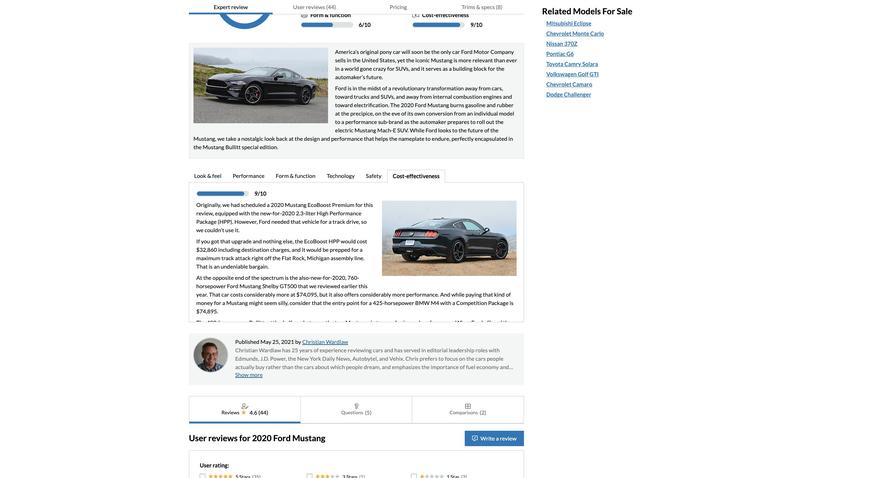 Task type: describe. For each thing, give the bounding box(es) containing it.
of left fuel
[[460, 364, 465, 370]]

prefers
[[420, 355, 437, 362]]

2020 ford mustang test drive review summaryimage image
[[194, 48, 328, 123]]

for right 'money'
[[214, 300, 221, 306]]

published may 25, 2021 by christian wardlaw
[[235, 339, 348, 345]]

the down fuel
[[466, 372, 474, 379]]

be inside if you got that upgrade and nothing else, the ecoboost hpp would cost $32,860 including destination charges, and it would be prepped for a maximum track attack right off the flat rock, michigan assembly line. that is an undeniable bargain.
[[323, 246, 329, 253]]

an inside the ford is in the midst of a revolutionary transformation away from cars, toward trucks and suvs, and away from internal combustion engines and toward electrification. the 2020 ford mustang burns gasoline and rubber at the precipice, on the eve of its own conversion from an individual model to a performance sub-brand as the automaker prepares to roll out the electric mustang mach-e suv. while ford looks to the future of the mustang, we take a nostalgic look back at the design and performance that helps the nameplate to endure, perfectly encapsulated in the mustang bullitt special edition.
[[467, 110, 473, 117]]

this inside the 480-horsepower bullitt settles halfway between the two mustangs in terms of price and performance. when ford offered the bullitt as a substitute for the ecoboost hpp, we readily accepted the offer to drive this special mustang, a car that would no doubt earn the approval of steve mcqueen himself.
[[396, 328, 405, 334]]

e
[[393, 127, 396, 133]]

the down but
[[323, 300, 331, 306]]

than inside america's original pony car will soon be the only car ford motor company sells in the united states, yet the iconic mustang is more relevant than ever in a world gone crazy for suvs, and it serves as a building block for the automaker's future.
[[494, 57, 505, 63]]

shelby
[[262, 283, 279, 289]]

this inside originally, we had scheduled a 2020 mustang ecoboost premium for this review, equipped with the new-for-2020 2.3-liter high performance package (hpp). however, ford needed that vehicle for a track drive, so we couldn't use it.
[[364, 201, 373, 208]]

wardlaw inside christian wardlaw has 25 years of experience reviewing cars and has served in editorial leadership roles with edmunds, j.d. power, the new york daily news, autobytel, and vehix. chris prefers to focus on the cars people actually buy rather than the cars about which people dream, and emphasizes the importance of fuel economy and safety as much as how much fun a car is to drive. chris is married to an automotive journalist, is the father of four daughters, and lives in southern california.
[[259, 347, 281, 354]]

(44) inside tab
[[326, 4, 336, 10]]

automaker's
[[335, 73, 365, 80]]

accepted
[[330, 328, 352, 334]]

a right vehicle
[[329, 218, 332, 225]]

we inside at the opposite end of the spectrum is the also-new-for-2020, 760- horsepower ford mustang shelby gt500 that we reviewed earlier this year. that car costs considerably more at $74,095, but it also offers considerably more performance. and while paying that kind of money for a mustang might seem silly, consider that the entry point for a 425-horsepower bmw m4 with a competition package is $74,895.
[[309, 283, 317, 289]]

upgrade
[[232, 238, 252, 245]]

2020,
[[332, 274, 347, 281]]

engines
[[483, 93, 502, 100]]

of left steve
[[240, 336, 245, 343]]

ecoboost inside originally, we had scheduled a 2020 mustang ecoboost premium for this review, equipped with the new-for-2020 2.3-liter high performance package (hpp). however, ford needed that vehicle for a track drive, so we couldn't use it.
[[308, 201, 331, 208]]

ford inside at the opposite end of the spectrum is the also-new-for-2020, 760- horsepower ford mustang shelby gt500 that we reviewed earlier this year. that car costs considerably more at $74,095, but it also offers considerably more performance. and while paying that kind of money for a mustang might seem silly, consider that the entry point for a 425-horsepower bmw m4 with a competition package is $74,895.
[[227, 283, 238, 289]]

2 has from the left
[[394, 347, 403, 354]]

relevant
[[473, 57, 493, 63]]

that inside at the opposite end of the spectrum is the also-new-for-2020, 760- horsepower ford mustang shelby gt500 that we reviewed earlier this year. that car costs considerably more at $74,095, but it also offers considerably more performance. and while paying that kind of money for a mustang might seem silly, consider that the entry point for a 425-horsepower bmw m4 with a competition package is $74,895.
[[209, 291, 220, 298]]

a right 'money'
[[222, 300, 225, 306]]

reviewed
[[318, 283, 340, 289]]

challenger
[[564, 91, 591, 98]]

and up destination
[[253, 238, 262, 245]]

write a review
[[481, 435, 517, 442]]

in right lives
[[285, 381, 289, 387]]

and up rubber
[[503, 93, 512, 100]]

the right off
[[273, 255, 281, 261]]

the up perfectly
[[459, 127, 467, 133]]

0 vertical spatial form & function
[[310, 11, 351, 18]]

suvs, inside america's original pony car will soon be the only car ford motor company sells in the united states, yet the iconic mustang is more relevant than ever in a world gone crazy for suvs, and it serves as a building block for the automaker's future.
[[396, 65, 410, 72]]

we up the if
[[196, 227, 204, 233]]

actually
[[235, 364, 255, 370]]

1 horizontal spatial christian
[[302, 339, 325, 345]]

it inside if you got that upgrade and nothing else, the ecoboost hpp would cost $32,860 including destination charges, and it would be prepped for a maximum track attack right off the flat rock, michigan assembly line. that is an undeniable bargain.
[[302, 246, 305, 253]]

a down 'while'
[[452, 300, 455, 306]]

the left design
[[295, 135, 303, 142]]

nissan 370z link
[[546, 40, 578, 48]]

and up vehix.
[[384, 347, 393, 354]]

more up the price
[[392, 291, 405, 298]]

mitsubishi
[[546, 20, 573, 27]]

it inside america's original pony car will soon be the only car ford motor company sells in the united states, yet the iconic mustang is more relevant than ever in a world gone crazy for suvs, and it serves as a building block for the automaker's future.
[[421, 65, 425, 72]]

1 vertical spatial 9
[[255, 190, 258, 197]]

safety
[[235, 372, 250, 379]]

the up sub-
[[382, 110, 391, 117]]

more down buy
[[250, 371, 263, 378]]

to down prepares
[[452, 127, 458, 133]]

ecoboost inside the 480-horsepower bullitt settles halfway between the two mustangs in terms of price and performance. when ford offered the bullitt as a substitute for the ecoboost hpp, we readily accepted the offer to drive this special mustang, a car that would no doubt earn the approval of steve mcqueen himself.
[[266, 328, 290, 334]]

the up gt500
[[290, 274, 298, 281]]

in down sells
[[335, 65, 340, 72]]

and up the rock,
[[292, 246, 301, 253]]

in up prefers
[[421, 347, 426, 354]]

would inside the 480-horsepower bullitt settles halfway between the two mustangs in terms of price and performance. when ford offered the bullitt as a substitute for the ecoboost hpp, we readily accepted the offer to drive this special mustang, a car that would no doubt earn the approval of steve mcqueen himself.
[[472, 328, 487, 334]]

solara
[[582, 61, 598, 67]]

midst
[[368, 85, 381, 91]]

0 horizontal spatial (44)
[[258, 409, 268, 416]]

edition.
[[260, 144, 278, 150]]

readily
[[312, 328, 329, 334]]

motor
[[474, 48, 490, 55]]

eve
[[392, 110, 400, 117]]

that inside if you got that upgrade and nothing else, the ecoboost hpp would cost $32,860 including destination charges, and it would be prepped for a maximum track attack right off the flat rock, michigan assembly line. that is an undeniable bargain.
[[220, 238, 230, 245]]

4.6 (44)
[[250, 409, 268, 416]]

that inside the ford is in the midst of a revolutionary transformation away from cars, toward trucks and suvs, and away from internal combustion engines and toward electrification. the 2020 ford mustang burns gasoline and rubber at the precipice, on the eve of its own conversion from an individual model to a performance sub-brand as the automaker prepares to roll out the electric mustang mach-e suv. while ford looks to the future of the mustang, we take a nostalgic look back at the design and performance that helps the nameplate to endure, perfectly encapsulated in the mustang bullitt special edition.
[[364, 135, 374, 142]]

trims & specs (8) tab
[[440, 0, 524, 14]]

ford inside america's original pony car will soon be the only car ford motor company sells in the united states, yet the iconic mustang is more relevant than ever in a world gone crazy for suvs, and it serves as a building block for the automaker's future.
[[461, 48, 473, 55]]

0 horizontal spatial cars
[[304, 364, 314, 370]]

expert review inside tab
[[214, 4, 248, 10]]

golf
[[578, 71, 589, 78]]

america's original pony car will soon be the only car ford motor company sells in the united states, yet the iconic mustang is more relevant than ever in a world gone crazy for suvs, and it serves as a building block for the automaker's future.
[[335, 48, 517, 80]]

charges,
[[270, 246, 291, 253]]

drive
[[382, 328, 395, 334]]

tab panel containing 9
[[189, 182, 524, 344]]

tab list containing expert review
[[189, 0, 524, 14]]

michigan
[[307, 255, 330, 261]]

reviews count element
[[258, 409, 268, 417]]

0 horizontal spatial chris
[[353, 372, 366, 379]]

bullitt inside the ford is in the midst of a revolutionary transformation away from cars, toward trucks and suvs, and away from internal combustion engines and toward electrification. the 2020 ford mustang burns gasoline and rubber at the precipice, on the eve of its own conversion from an individual model to a performance sub-brand as the automaker prepares to roll out the electric mustang mach-e suv. while ford looks to the future of the mustang, we take a nostalgic look back at the design and performance that helps the nameplate to endure, perfectly encapsulated in the mustang bullitt special edition.
[[225, 144, 241, 150]]

transformation
[[427, 85, 464, 91]]

ford inside originally, we had scheduled a 2020 mustang ecoboost premium for this review, equipped with the new-for-2020 2.3-liter high performance package (hpp). however, ford needed that vehicle for a track drive, so we couldn't use it.
[[259, 218, 270, 225]]

a right "scheduled"
[[267, 201, 270, 208]]

1 has from the left
[[282, 347, 291, 354]]

perfectly
[[452, 135, 474, 142]]

user for user reviews (44)
[[293, 4, 305, 10]]

1 vertical spatial away
[[406, 93, 419, 100]]

ford inside the 480-horsepower bullitt settles halfway between the two mustangs in terms of price and performance. when ford offered the bullitt as a substitute for the ecoboost hpp, we readily accepted the offer to drive this special mustang, a car that would no doubt earn the approval of steve mcqueen himself.
[[471, 319, 483, 326]]

of up york
[[314, 347, 319, 354]]

is up california.
[[327, 372, 331, 379]]

doubt
[[495, 328, 510, 334]]

dream,
[[364, 364, 381, 370]]

new- inside originally, we had scheduled a 2020 mustang ecoboost premium for this review, equipped with the new-for-2020 2.3-liter high performance package (hpp). however, ford needed that vehicle for a track drive, so we couldn't use it.
[[260, 210, 273, 217]]

rubber
[[497, 102, 514, 108]]

himself.
[[287, 336, 305, 343]]

at the opposite end of the spectrum is the also-new-for-2020, 760- horsepower ford mustang shelby gt500 that we reviewed earlier this year. that car costs considerably more at $74,095, but it also offers considerably more performance. and while paying that kind of money for a mustang might seem silly, consider that the entry point for a 425-horsepower bmw m4 with a competition package is $74,895.
[[196, 274, 514, 315]]

the right yet
[[406, 57, 414, 63]]

for down states,
[[387, 65, 395, 72]]

as down rather in the bottom left of the page
[[272, 372, 278, 379]]

fun
[[305, 372, 313, 379]]

the right out
[[496, 118, 504, 125]]

cost-effectiveness tab
[[387, 170, 445, 183]]

reviews for for
[[208, 433, 238, 444]]

offer
[[363, 328, 375, 334]]

the right at on the bottom left
[[203, 274, 211, 281]]

endure,
[[432, 135, 451, 142]]

is down dream, on the left of page
[[367, 372, 371, 379]]

halfway
[[283, 319, 302, 326]]

for right premium
[[356, 201, 363, 208]]

for right point at the left bottom of page
[[361, 300, 368, 306]]

review inside 'button'
[[500, 435, 517, 442]]

look & feel tab
[[189, 170, 227, 183]]

on inside christian wardlaw has 25 years of experience reviewing cars and has served in editorial leadership roles with edmunds, j.d. power, the new york daily news, autobytel, and vehix. chris prefers to focus on the cars people actually buy rather than the cars about which people dream, and emphasizes the importance of fuel economy and safety as much as how much fun a car is to drive. chris is married to an automotive journalist, is the father of four daughters, and lives in southern california.
[[459, 355, 465, 362]]

1 vertical spatial 9 / 10
[[255, 190, 266, 197]]

of right kind
[[506, 291, 511, 298]]

daughters,
[[235, 381, 261, 387]]

to right married
[[393, 372, 398, 379]]

as inside america's original pony car will soon be the only car ford motor company sells in the united states, yet the iconic mustang is more relevant than ever in a world gone crazy for suvs, and it serves as a building block for the automaker's future.
[[443, 65, 448, 72]]

paying
[[466, 291, 482, 298]]

sale
[[617, 6, 633, 16]]

in up trucks
[[353, 85, 357, 91]]

1 vertical spatial horsepower
[[385, 300, 414, 306]]

1 vertical spatial at
[[289, 135, 294, 142]]

the down the e
[[389, 135, 397, 142]]

the up doubt
[[503, 319, 511, 326]]

cost-effectiveness inside tab
[[393, 173, 440, 179]]

competition
[[456, 300, 487, 306]]

in down america's at the top of the page
[[347, 57, 351, 63]]

an inside if you got that upgrade and nothing else, the ecoboost hpp would cost $32,860 including destination charges, and it would be prepped for a maximum track attack right off the flat rock, michigan assembly line. that is an undeniable bargain.
[[214, 263, 220, 270]]

track inside if you got that upgrade and nothing else, the ecoboost hpp would cost $32,860 including destination charges, and it would be prepped for a maximum track attack right off the flat rock, michigan assembly line. that is an undeniable bargain.
[[221, 255, 234, 261]]

370z
[[564, 40, 578, 47]]

the down the mustangs
[[353, 328, 361, 334]]

1 horizontal spatial away
[[465, 85, 478, 91]]

performance. inside the 480-horsepower bullitt settles halfway between the two mustangs in terms of price and performance. when ford offered the bullitt as a substitute for the ecoboost hpp, we readily accepted the offer to drive this special mustang, a car that would no doubt earn the approval of steve mcqueen himself.
[[421, 319, 454, 326]]

1 much from the left
[[258, 372, 271, 379]]

the up 'world'
[[353, 57, 361, 63]]

leadership
[[449, 347, 475, 354]]

more inside america's original pony car will soon be the only car ford motor company sells in the united states, yet the iconic mustang is more relevant than ever in a world gone crazy for suvs, and it serves as a building block for the automaker's future.
[[459, 57, 472, 63]]

is up gt500
[[285, 274, 289, 281]]

trims
[[462, 4, 475, 10]]

a up approval
[[219, 328, 222, 334]]

to left endure,
[[426, 135, 431, 142]]

got
[[211, 238, 219, 245]]

price
[[398, 319, 410, 326]]

the down prefers
[[422, 364, 430, 370]]

take
[[226, 135, 236, 142]]

look
[[264, 135, 275, 142]]

serves
[[426, 65, 442, 72]]

model
[[499, 110, 514, 117]]

the up encapsulated
[[491, 127, 499, 133]]

and up married
[[382, 364, 391, 370]]

at
[[196, 274, 202, 281]]

electric
[[335, 127, 354, 133]]

the down company
[[496, 65, 505, 72]]

1 vertical spatial from
[[420, 93, 432, 100]]

the down 25
[[288, 355, 296, 362]]

out
[[486, 118, 494, 125]]

2 considerably from the left
[[360, 291, 391, 298]]

and down the midst
[[371, 93, 380, 100]]

silly,
[[278, 300, 289, 306]]

money bill wave image
[[412, 12, 419, 18]]

southern
[[290, 381, 313, 387]]

1 considerably from the left
[[244, 291, 275, 298]]

originally, we had scheduled a 2020 mustang ecoboost premium for this review, equipped with the new-for-2020 2.3-liter high performance package (hpp). however, ford needed that vehicle for a track drive, so we couldn't use it.
[[196, 201, 373, 233]]

cost- inside tab
[[393, 173, 406, 179]]

with inside christian wardlaw has 25 years of experience reviewing cars and has served in editorial leadership roles with edmunds, j.d. power, the new york daily news, autobytel, and vehix. chris prefers to focus on the cars people actually buy rather than the cars about which people dream, and emphasizes the importance of fuel economy and safety as much as how much fun a car is to drive. chris is married to an automotive journalist, is the father of four daughters, and lives in southern california.
[[489, 347, 500, 354]]

form & function inside tab
[[276, 172, 315, 179]]

review inside tab
[[231, 4, 248, 10]]

mustang inside originally, we had scheduled a 2020 mustang ecoboost premium for this review, equipped with the new-for-2020 2.3-liter high performance package (hpp). however, ford needed that vehicle for a track drive, so we couldn't use it.
[[285, 201, 307, 208]]

1 horizontal spatial 9
[[471, 21, 474, 28]]

0 vertical spatial performance
[[345, 118, 377, 125]]

a right the midst
[[388, 85, 391, 91]]

10 up "scheduled"
[[260, 190, 266, 197]]

offers
[[344, 291, 359, 298]]

in inside the 480-horsepower bullitt settles halfway between the two mustangs in terms of price and performance. when ford offered the bullitt as a substitute for the ecoboost hpp, we readily accepted the offer to drive this special mustang, a car that would no doubt earn the approval of steve mcqueen himself.
[[371, 319, 375, 326]]

than inside christian wardlaw has 25 years of experience reviewing cars and has served in editorial leadership roles with edmunds, j.d. power, the new york daily news, autobytel, and vehix. chris prefers to focus on the cars people actually buy rather than the cars about which people dream, and emphasizes the importance of fuel economy and safety as much as how much fun a car is to drive. chris is married to an automotive journalist, is the father of four daughters, and lives in southern california.
[[282, 364, 293, 370]]

1 horizontal spatial from
[[454, 110, 466, 117]]

reviewing
[[348, 347, 372, 354]]

equipped
[[215, 210, 238, 217]]

the up fuel
[[466, 355, 475, 362]]

dodge challenger link
[[546, 91, 591, 99]]

1 horizontal spatial 9 / 10
[[471, 21, 482, 28]]

0 vertical spatial effectiveness
[[436, 11, 469, 18]]

for inside the 480-horsepower bullitt settles halfway between the two mustangs in terms of price and performance. when ford offered the bullitt as a substitute for the ecoboost hpp, we readily accepted the offer to drive this special mustang, a car that would no doubt earn the approval of steve mcqueen himself.
[[249, 328, 256, 334]]

425-
[[373, 300, 385, 306]]

you
[[201, 238, 210, 245]]

internal
[[433, 93, 452, 100]]

to up importance
[[439, 355, 444, 362]]

earn
[[196, 336, 207, 343]]

the down bargain. in the bottom left of the page
[[251, 274, 259, 281]]

to down which at the left bottom
[[332, 372, 337, 379]]

mach-
[[377, 127, 393, 133]]

tab list for expert review
[[189, 170, 524, 183]]

the up trucks
[[358, 85, 366, 91]]

is inside if you got that upgrade and nothing else, the ecoboost hpp would cost $32,860 including destination charges, and it would be prepped for a maximum track attack right off the flat rock, michigan assembly line. that is an undeniable bargain.
[[209, 263, 213, 270]]

and inside the 480-horsepower bullitt settles halfway between the two mustangs in terms of price and performance. when ford offered the bullitt as a substitute for the ecoboost hpp, we readily accepted the offer to drive this special mustang, a car that would no doubt earn the approval of steve mcqueen himself.
[[411, 319, 420, 326]]

a up electric
[[341, 118, 344, 125]]

and left lives
[[262, 381, 271, 387]]

performance inside tab
[[233, 172, 265, 179]]

prepares
[[448, 118, 469, 125]]

show
[[235, 371, 249, 378]]

look & feel
[[194, 172, 221, 179]]

while
[[410, 127, 425, 133]]

of left the price
[[392, 319, 397, 326]]

is inside america's original pony car will soon be the only car ford motor company sells in the united states, yet the iconic mustang is more relevant than ever in a world gone crazy for suvs, and it serves as a building block for the automaker's future.
[[454, 57, 458, 63]]

1 horizontal spatial wardlaw
[[326, 339, 348, 345]]

0 vertical spatial cost-effectiveness
[[422, 11, 469, 18]]

married
[[372, 372, 391, 379]]

2020 ford mustang test drive review costeffectivenessimage image
[[382, 201, 517, 276]]

brand
[[389, 118, 403, 125]]

we up equipped
[[222, 201, 230, 208]]

mustangs
[[346, 319, 370, 326]]

10 right 6
[[364, 21, 371, 28]]

tab list for user reviews (44)
[[189, 396, 524, 424]]

that down also- at the bottom left of page
[[298, 283, 308, 289]]

1 horizontal spatial form
[[310, 11, 324, 18]]

is right "journalist," in the bottom of the page
[[461, 372, 465, 379]]

to up electric
[[335, 118, 340, 125]]

on inside the ford is in the midst of a revolutionary transformation away from cars, toward trucks and suvs, and away from internal combustion engines and toward electrification. the 2020 ford mustang burns gasoline and rubber at the precipice, on the eve of its own conversion from an individual model to a performance sub-brand as the automaker prepares to roll out the electric mustang mach-e suv. while ford looks to the future of the mustang, we take a nostalgic look back at the design and performance that helps the nameplate to endure, perfectly encapsulated in the mustang bullitt special edition.
[[375, 110, 381, 117]]

0 vertical spatial at
[[335, 110, 340, 117]]

rather
[[266, 364, 281, 370]]

kind
[[494, 291, 505, 298]]

a left 425-
[[369, 300, 372, 306]]

christian wardlaw has 25 years of experience reviewing cars and has served in editorial leadership roles with edmunds, j.d. power, the new york daily news, autobytel, and vehix. chris prefers to focus on the cars people actually buy rather than the cars about which people dream, and emphasizes the importance of fuel economy and safety as much as how much fun a car is to drive. chris is married to an automotive journalist, is the father of four daughters, and lives in southern california.
[[235, 347, 509, 387]]

point
[[347, 300, 360, 306]]

questions count element
[[365, 409, 372, 417]]

and left vehix.
[[379, 355, 388, 362]]

hpp,
[[291, 328, 303, 334]]

1 chevrolet from the top
[[546, 30, 571, 37]]

new
[[297, 355, 309, 362]]

the up 'while' at the left of the page
[[411, 118, 419, 125]]

the up steve
[[257, 328, 265, 334]]

mitsubishi eclipse link
[[546, 19, 592, 28]]

1 vertical spatial performance
[[331, 135, 363, 142]]

0 vertical spatial cars
[[373, 347, 383, 354]]

comparisons
[[450, 410, 478, 416]]

special inside the ford is in the midst of a revolutionary transformation away from cars, toward trucks and suvs, and away from internal combustion engines and toward electrification. the 2020 ford mustang burns gasoline and rubber at the precipice, on the eve of its own conversion from an individual model to a performance sub-brand as the automaker prepares to roll out the electric mustang mach-e suv. while ford looks to the future of the mustang, we take a nostalgic look back at the design and performance that helps the nameplate to endure, perfectly encapsulated in the mustang bullitt special edition.
[[242, 144, 259, 150]]

for right the block
[[488, 65, 495, 72]]

of left its
[[401, 110, 406, 117]]

for down high
[[320, 218, 328, 225]]

father
[[475, 372, 490, 379]]

with inside at the opposite end of the spectrum is the also-new-for-2020, 760- horsepower ford mustang shelby gt500 that we reviewed earlier this year. that car costs considerably more at $74,095, but it also offers considerably more performance. and while paying that kind of money for a mustang might seem silly, consider that the entry point for a 425-horsepower bmw m4 with a competition package is $74,895.
[[440, 300, 451, 306]]

at inside at the opposite end of the spectrum is the also-new-for-2020, 760- horsepower ford mustang shelby gt500 that we reviewed earlier this year. that car costs considerably more at $74,095, but it also offers considerably more performance. and while paying that kind of money for a mustang might seem silly, consider that the entry point for a 425-horsepower bmw m4 with a competition package is $74,895.
[[290, 291, 295, 298]]

steve
[[246, 336, 260, 343]]

a right take
[[237, 135, 240, 142]]

0 vertical spatial horsepower
[[196, 283, 226, 289]]

and up four
[[500, 364, 509, 370]]

package inside originally, we had scheduled a 2020 mustang ecoboost premium for this review, equipped with the new-for-2020 2.3-liter high performance package (hpp). however, ford needed that vehicle for a track drive, so we couldn't use it.
[[196, 218, 217, 225]]

for
[[603, 6, 615, 16]]

of down out
[[484, 127, 489, 133]]

edmunds,
[[235, 355, 259, 362]]

no
[[488, 328, 494, 334]]

the left "only"
[[432, 48, 440, 55]]

car left will
[[393, 48, 401, 55]]

we inside the ford is in the midst of a revolutionary transformation away from cars, toward trucks and suvs, and away from internal combustion engines and toward electrification. the 2020 ford mustang burns gasoline and rubber at the precipice, on the eve of its own conversion from an individual model to a performance sub-brand as the automaker prepares to roll out the electric mustang mach-e suv. while ford looks to the future of the mustang, we take a nostalgic look back at the design and performance that helps the nameplate to endure, perfectly encapsulated in the mustang bullitt special edition.
[[217, 135, 225, 142]]

nostalgic
[[241, 135, 263, 142]]

1 horizontal spatial people
[[487, 355, 504, 362]]

function inside tab
[[295, 172, 315, 179]]



Task type: vqa. For each thing, say whether or not it's contained in the screenshot.
Finance
no



Task type: locate. For each thing, give the bounding box(es) containing it.
at down gt500
[[290, 291, 295, 298]]

2.3-
[[296, 210, 306, 217]]

horsepower inside the 480-horsepower bullitt settles halfway between the two mustangs in terms of price and performance. when ford offered the bullitt as a substitute for the ecoboost hpp, we readily accepted the offer to drive this special mustang, a car that would no doubt earn the approval of steve mcqueen himself.
[[218, 319, 248, 326]]

this down 760-
[[359, 283, 368, 289]]

on up sub-
[[375, 110, 381, 117]]

user inside tab
[[293, 4, 305, 10]]

as up daughters, in the left of the page
[[251, 372, 257, 379]]

for up line.
[[351, 246, 359, 253]]

be inside america's original pony car will soon be the only car ford motor company sells in the united states, yet the iconic mustang is more relevant than ever in a world gone crazy for suvs, and it serves as a building block for the automaker's future.
[[424, 48, 430, 55]]

technology tab
[[322, 170, 361, 183]]

1 vertical spatial for-
[[323, 274, 332, 281]]

1 vertical spatial it
[[302, 246, 305, 253]]

0 vertical spatial 9 / 10
[[471, 21, 482, 28]]

1 vertical spatial special
[[406, 328, 423, 334]]

the up electric
[[341, 110, 349, 117]]

ecoboost
[[308, 201, 331, 208], [304, 238, 328, 245], [266, 328, 290, 334]]

reviews inside tab
[[306, 4, 325, 10]]

it
[[421, 65, 425, 72], [302, 246, 305, 253], [329, 291, 332, 298]]

of left four
[[491, 372, 496, 379]]

more up silly,
[[276, 291, 289, 298]]

if
[[196, 238, 200, 245]]

0 horizontal spatial cost-
[[393, 173, 406, 179]]

toward up precipice,
[[335, 102, 353, 108]]

show more button
[[235, 371, 263, 378]]

car inside the 480-horsepower bullitt settles halfway between the two mustangs in terms of price and performance. when ford offered the bullitt as a substitute for the ecoboost hpp, we readily accepted the offer to drive this special mustang, a car that would no doubt earn the approval of steve mcqueen himself.
[[452, 328, 459, 334]]

when
[[455, 319, 470, 326]]

0 horizontal spatial bullitt
[[196, 328, 212, 334]]

bullitt left settles
[[249, 319, 264, 326]]

its
[[407, 110, 413, 117]]

car inside christian wardlaw has 25 years of experience reviewing cars and has served in editorial leadership roles with edmunds, j.d. power, the new york daily news, autobytel, and vehix. chris prefers to focus on the cars people actually buy rather than the cars about which people dream, and emphasizes the importance of fuel economy and safety as much as how much fun a car is to drive. chris is married to an automotive journalist, is the father of four daughters, and lives in southern california.
[[318, 372, 326, 379]]

& for look & feel tab
[[207, 172, 211, 179]]

0 vertical spatial mustang,
[[194, 135, 216, 142]]

9 / 10
[[471, 21, 482, 28], [255, 190, 266, 197]]

a inside if you got that upgrade and nothing else, the ecoboost hpp would cost $32,860 including destination charges, and it would be prepped for a maximum track attack right off the flat rock, michigan assembly line. that is an undeniable bargain.
[[360, 246, 363, 253]]

0 vertical spatial than
[[494, 57, 505, 63]]

track down including
[[221, 255, 234, 261]]

form inside tab
[[276, 172, 289, 179]]

for- up reviewed
[[323, 274, 332, 281]]

performance inside originally, we had scheduled a 2020 mustang ecoboost premium for this review, equipped with the new-for-2020 2.3-liter high performance package (hpp). however, ford needed that vehicle for a track drive, so we couldn't use it.
[[330, 210, 362, 217]]

the down "scheduled"
[[251, 210, 259, 217]]

user for user reviews for 2020 ford mustang
[[189, 433, 207, 444]]

0 vertical spatial the
[[390, 102, 400, 108]]

and down revolutionary
[[396, 93, 405, 100]]

terms
[[376, 319, 391, 326]]

mustang, inside the 480-horsepower bullitt settles halfway between the two mustangs in terms of price and performance. when ford offered the bullitt as a substitute for the ecoboost hpp, we readily accepted the offer to drive this special mustang, a car that would no doubt earn the approval of steve mcqueen himself.
[[424, 328, 447, 334]]

expert review tab
[[189, 0, 273, 14]]

as inside the 480-horsepower bullitt settles halfway between the two mustangs in terms of price and performance. when ford offered the bullitt as a substitute for the ecoboost hpp, we readily accepted the offer to drive this special mustang, a car that would no doubt earn the approval of steve mcqueen himself.
[[213, 328, 218, 334]]

25,
[[272, 339, 280, 345]]

of right end
[[245, 274, 250, 281]]

1 horizontal spatial on
[[459, 355, 465, 362]]

united
[[362, 57, 379, 63]]

1 vertical spatial form
[[276, 172, 289, 179]]

reviews up "balance scale" image
[[306, 4, 325, 10]]

focus
[[445, 355, 458, 362]]

the up eve
[[390, 102, 400, 108]]

a up editorial
[[448, 328, 451, 334]]

special down nostalgic
[[242, 144, 259, 150]]

and inside america's original pony car will soon be the only car ford motor company sells in the united states, yet the iconic mustang is more relevant than ever in a world gone crazy for suvs, and it serves as a building block for the automaker's future.
[[411, 65, 420, 72]]

balance scale image
[[301, 12, 308, 18]]

0 horizontal spatial that
[[196, 263, 208, 270]]

2 horizontal spatial cars
[[476, 355, 486, 362]]

a down sells
[[341, 65, 344, 72]]

0 vertical spatial tab list
[[189, 0, 524, 14]]

car inside at the opposite end of the spectrum is the also-new-for-2020, 760- horsepower ford mustang shelby gt500 that we reviewed earlier this year. that car costs considerably more at $74,095, but it also offers considerably more performance. and while paying that kind of money for a mustang might seem silly, consider that the entry point for a 425-horsepower bmw m4 with a competition package is $74,895.
[[222, 291, 229, 298]]

1 vertical spatial suvs,
[[381, 93, 395, 100]]

company
[[491, 48, 514, 55]]

camry
[[565, 61, 581, 67]]

special
[[242, 144, 259, 150], [406, 328, 423, 334]]

pontiac g6 link
[[546, 50, 574, 58]]

comparisons count element
[[480, 409, 486, 417]]

cost-effectiveness
[[422, 11, 469, 18], [393, 173, 440, 179]]

0 vertical spatial would
[[341, 238, 356, 245]]

1 vertical spatial toward
[[335, 102, 353, 108]]

ecoboost inside if you got that upgrade and nothing else, the ecoboost hpp would cost $32,860 including destination charges, and it would be prepped for a maximum track attack right off the flat rock, michigan assembly line. that is an undeniable bargain.
[[304, 238, 328, 245]]

comment alt edit image
[[472, 436, 478, 442]]

chevrolet camaro link
[[546, 80, 592, 89]]

0 horizontal spatial special
[[242, 144, 259, 150]]

0 vertical spatial this
[[364, 201, 373, 208]]

0 vertical spatial chris
[[405, 355, 419, 362]]

with inside originally, we had scheduled a 2020 mustang ecoboost premium for this review, equipped with the new-for-2020 2.3-liter high performance package (hpp). however, ford needed that vehicle for a track drive, so we couldn't use it.
[[239, 210, 250, 217]]

while
[[451, 291, 465, 298]]

from up prepares
[[454, 110, 466, 117]]

1 vertical spatial be
[[323, 246, 329, 253]]

1 vertical spatial user
[[189, 433, 207, 444]]

1 horizontal spatial chris
[[405, 355, 419, 362]]

substitute
[[223, 328, 248, 334]]

0 vertical spatial bullitt
[[225, 144, 241, 150]]

suvs, down yet
[[396, 65, 410, 72]]

also-
[[299, 274, 311, 281]]

mustang
[[431, 57, 453, 63], [428, 102, 449, 108], [355, 127, 376, 133], [203, 144, 224, 150], [285, 201, 307, 208], [240, 283, 261, 289], [226, 300, 248, 306], [292, 433, 325, 444]]

toyota camry solara link
[[546, 60, 598, 68]]

0 vertical spatial chevrolet
[[546, 30, 571, 37]]

than down company
[[494, 57, 505, 63]]

journalist,
[[435, 372, 460, 379]]

for
[[387, 65, 395, 72], [488, 65, 495, 72], [356, 201, 363, 208], [320, 218, 328, 225], [351, 246, 359, 253], [214, 300, 221, 306], [361, 300, 368, 306], [249, 328, 256, 334], [239, 433, 251, 444]]

performance down premium
[[330, 210, 362, 217]]

special inside the 480-horsepower bullitt settles halfway between the two mustangs in terms of price and performance. when ford offered the bullitt as a substitute for the ecoboost hpp, we readily accepted the offer to drive this special mustang, a car that would no doubt earn the approval of steve mcqueen himself.
[[406, 328, 423, 334]]

the down new at the bottom
[[295, 364, 303, 370]]

we inside the 480-horsepower bullitt settles halfway between the two mustangs in terms of price and performance. when ford offered the bullitt as a substitute for the ecoboost hpp, we readily accepted the offer to drive this special mustang, a car that would no doubt earn the approval of steve mcqueen himself.
[[304, 328, 311, 334]]

0 horizontal spatial it
[[302, 246, 305, 253]]

as inside the ford is in the midst of a revolutionary transformation away from cars, toward trucks and suvs, and away from internal combustion engines and toward electrification. the 2020 ford mustang burns gasoline and rubber at the precipice, on the eve of its own conversion from an individual model to a performance sub-brand as the automaker prepares to roll out the electric mustang mach-e suv. while ford looks to the future of the mustang, we take a nostalgic look back at the design and performance that helps the nameplate to endure, perfectly encapsulated in the mustang bullitt special edition.
[[404, 118, 410, 125]]

tab list
[[189, 0, 524, 14], [189, 170, 524, 183], [189, 396, 524, 424]]

2 vertical spatial cars
[[304, 364, 314, 370]]

with down and on the bottom of the page
[[440, 300, 451, 306]]

chris right drive. at the bottom of page
[[353, 372, 366, 379]]

with
[[239, 210, 250, 217], [440, 300, 451, 306], [489, 347, 500, 354]]

related
[[542, 6, 572, 16]]

package inside at the opposite end of the spectrum is the also-new-for-2020, 760- horsepower ford mustang shelby gt500 that we reviewed earlier this year. that car costs considerably more at $74,095, but it also offers considerably more performance. and while paying that kind of money for a mustang might seem silly, consider that the entry point for a 425-horsepower bmw m4 with a competition package is $74,895.
[[488, 300, 509, 306]]

performance
[[345, 118, 377, 125], [331, 135, 363, 142]]

10 right 7 on the top right
[[476, 0, 482, 7]]

1 vertical spatial ecoboost
[[304, 238, 328, 245]]

the 480-horsepower bullitt settles halfway between the two mustangs in terms of price and performance. when ford offered the bullitt as a substitute for the ecoboost hpp, we readily accepted the offer to drive this special mustang, a car that would no doubt earn the approval of steve mcqueen himself.
[[196, 319, 511, 343]]

has down the 2021
[[282, 347, 291, 354]]

the left two
[[326, 319, 334, 326]]

0 vertical spatial ecoboost
[[308, 201, 331, 208]]

0 horizontal spatial an
[[214, 263, 220, 270]]

nothing
[[263, 238, 282, 245]]

0 vertical spatial it
[[421, 65, 425, 72]]

1 horizontal spatial much
[[290, 372, 304, 379]]

else,
[[283, 238, 294, 245]]

0 horizontal spatial has
[[282, 347, 291, 354]]

1 horizontal spatial bullitt
[[225, 144, 241, 150]]

1 vertical spatial mustang,
[[424, 328, 447, 334]]

the right else,
[[295, 238, 303, 245]]

0 horizontal spatial considerably
[[244, 291, 275, 298]]

be up michigan
[[323, 246, 329, 253]]

track inside originally, we had scheduled a 2020 mustang ecoboost premium for this review, equipped with the new-for-2020 2.3-liter high performance package (hpp). however, ford needed that vehicle for a track drive, so we couldn't use it.
[[333, 218, 345, 225]]

to left roll
[[470, 118, 476, 125]]

new- inside at the opposite end of the spectrum is the also-new-for-2020, 760- horsepower ford mustang shelby gt500 that we reviewed earlier this year. that car costs considerably more at $74,095, but it also offers considerably more performance. and while paying that kind of money for a mustang might seem silly, consider that the entry point for a 425-horsepower bmw m4 with a competition package is $74,895.
[[311, 274, 323, 281]]

a inside christian wardlaw has 25 years of experience reviewing cars and has served in editorial leadership roles with edmunds, j.d. power, the new york daily news, autobytel, and vehix. chris prefers to focus on the cars people actually buy rather than the cars about which people dream, and emphasizes the importance of fuel economy and safety as much as how much fun a car is to drive. chris is married to an automotive journalist, is the father of four daughters, and lives in southern california.
[[314, 372, 317, 379]]

1 vertical spatial chris
[[353, 372, 366, 379]]

effectiveness inside tab
[[406, 173, 440, 179]]

1 horizontal spatial function
[[330, 11, 351, 18]]

this inside at the opposite end of the spectrum is the also-new-for-2020, 760- horsepower ford mustang shelby gt500 that we reviewed earlier this year. that car costs considerably more at $74,095, but it also offers considerably more performance. and while paying that kind of money for a mustang might seem silly, consider that the entry point for a 425-horsepower bmw m4 with a competition package is $74,895.
[[359, 283, 368, 289]]

gt500
[[280, 283, 297, 289]]

california.
[[314, 381, 340, 387]]

the inside the ford is in the midst of a revolutionary transformation away from cars, toward trucks and suvs, and away from internal combustion engines and toward electrification. the 2020 ford mustang burns gasoline and rubber at the precipice, on the eve of its own conversion from an individual model to a performance sub-brand as the automaker prepares to roll out the electric mustang mach-e suv. while ford looks to the future of the mustang, we take a nostalgic look back at the design and performance that helps the nameplate to endure, perfectly encapsulated in the mustang bullitt special edition.
[[390, 102, 400, 108]]

reviews for (44)
[[306, 4, 325, 10]]

scheduled
[[241, 201, 266, 208]]

2 much from the left
[[290, 372, 304, 379]]

year.
[[196, 291, 208, 298]]

0 vertical spatial away
[[465, 85, 478, 91]]

to inside the 480-horsepower bullitt settles halfway between the two mustangs in terms of price and performance. when ford offered the bullitt as a substitute for the ecoboost hpp, we readily accepted the offer to drive this special mustang, a car that would no doubt earn the approval of steve mcqueen himself.
[[376, 328, 381, 334]]

a inside 'button'
[[496, 435, 499, 442]]

0 vertical spatial toward
[[335, 93, 353, 100]]

helps
[[375, 135, 388, 142]]

3 tab list from the top
[[189, 396, 524, 424]]

the right earn at the left of page
[[209, 336, 217, 343]]

it.
[[235, 227, 240, 233]]

0 horizontal spatial would
[[306, 246, 322, 253]]

much
[[258, 372, 271, 379], [290, 372, 304, 379]]

0 vertical spatial on
[[375, 110, 381, 117]]

0 horizontal spatial with
[[239, 210, 250, 217]]

1 vertical spatial effectiveness
[[406, 173, 440, 179]]

might
[[249, 300, 263, 306]]

1 vertical spatial would
[[306, 246, 322, 253]]

ford is in the midst of a revolutionary transformation away from cars, toward trucks and suvs, and away from internal combustion engines and toward electrification. the 2020 ford mustang burns gasoline and rubber at the precipice, on the eve of its own conversion from an individual model to a performance sub-brand as the automaker prepares to roll out the electric mustang mach-e suv. while ford looks to the future of the mustang, we take a nostalgic look back at the design and performance that helps the nameplate to endure, perfectly encapsulated in the mustang bullitt special edition.
[[194, 85, 514, 150]]

mustang, inside the ford is in the midst of a revolutionary transformation away from cars, toward trucks and suvs, and away from internal combustion engines and toward electrification. the 2020 ford mustang burns gasoline and rubber at the precipice, on the eve of its own conversion from an individual model to a performance sub-brand as the automaker prepares to roll out the electric mustang mach-e suv. while ford looks to the future of the mustang, we take a nostalgic look back at the design and performance that helps the nameplate to endure, perfectly encapsulated in the mustang bullitt special edition.
[[194, 135, 216, 142]]

cars down roles
[[476, 355, 486, 362]]

pricing
[[390, 4, 407, 10]]

dodge
[[546, 91, 563, 98]]

package down review,
[[196, 218, 217, 225]]

write
[[481, 435, 495, 442]]

2 toward from the top
[[335, 102, 353, 108]]

high
[[317, 210, 329, 217]]

earlier
[[341, 283, 358, 289]]

1 vertical spatial performance.
[[421, 319, 454, 326]]

9
[[471, 21, 474, 28], [255, 190, 258, 197]]

0 vertical spatial 9
[[471, 21, 474, 28]]

25
[[292, 347, 298, 354]]

0 vertical spatial function
[[330, 11, 351, 18]]

a left building
[[449, 65, 452, 72]]

1 vertical spatial the
[[196, 319, 206, 326]]

at
[[335, 110, 340, 117], [289, 135, 294, 142], [290, 291, 295, 298]]

tab list containing 4.6
[[189, 396, 524, 424]]

user rating:
[[200, 462, 229, 469]]

0 vertical spatial from
[[479, 85, 491, 91]]

will
[[402, 48, 410, 55]]

0 horizontal spatial be
[[323, 246, 329, 253]]

to right offer
[[376, 328, 381, 334]]

with right roles
[[489, 347, 500, 354]]

user
[[293, 4, 305, 10], [189, 433, 207, 444], [200, 462, 212, 469]]

it inside at the opposite end of the spectrum is the also-new-for-2020, 760- horsepower ford mustang shelby gt500 that we reviewed earlier this year. that car costs considerably more at $74,095, but it also offers considerably more performance. and while paying that kind of money for a mustang might seem silly, consider that the entry point for a 425-horsepower bmw m4 with a competition package is $74,895.
[[329, 291, 332, 298]]

that down but
[[312, 300, 322, 306]]

performance. inside at the opposite end of the spectrum is the also-new-for-2020, 760- horsepower ford mustang shelby gt500 that we reviewed earlier this year. that car costs considerably more at $74,095, but it also offers considerably more performance. and while paying that kind of money for a mustang might seem silly, consider that the entry point for a 425-horsepower bmw m4 with a competition package is $74,895.
[[406, 291, 439, 298]]

1 vertical spatial chevrolet
[[546, 81, 571, 88]]

1 horizontal spatial would
[[341, 238, 356, 245]]

we right hpp,
[[304, 328, 311, 334]]

10 down trims & specs (8) tab
[[476, 21, 482, 28]]

christian wardlaw headshot image
[[193, 338, 228, 373]]

1 horizontal spatial has
[[394, 347, 403, 354]]

1 horizontal spatial cost-
[[422, 11, 436, 18]]

of right the midst
[[382, 85, 387, 91]]

for- inside originally, we had scheduled a 2020 mustang ecoboost premium for this review, equipped with the new-for-2020 2.3-liter high performance package (hpp). however, ford needed that vehicle for a track drive, so we couldn't use it.
[[273, 210, 282, 217]]

as
[[443, 65, 448, 72], [404, 118, 410, 125], [213, 328, 218, 334], [251, 372, 257, 379], [272, 372, 278, 379]]

1 horizontal spatial reviews
[[306, 4, 325, 10]]

is down automaker's
[[348, 85, 352, 91]]

1 vertical spatial that
[[209, 291, 220, 298]]

2 chevrolet from the top
[[546, 81, 571, 88]]

& for trims & specs (8) tab
[[476, 4, 480, 10]]

bullitt up earn at the left of page
[[196, 328, 212, 334]]

that down the 2.3-
[[291, 218, 301, 225]]

that inside originally, we had scheduled a 2020 mustang ecoboost premium for this review, equipped with the new-for-2020 2.3-liter high performance package (hpp). however, ford needed that vehicle for a track drive, so we couldn't use it.
[[291, 218, 301, 225]]

including
[[218, 246, 240, 253]]

is inside the ford is in the midst of a revolutionary transformation away from cars, toward trucks and suvs, and away from internal combustion engines and toward electrification. the 2020 ford mustang burns gasoline and rubber at the precipice, on the eve of its own conversion from an individual model to a performance sub-brand as the automaker prepares to roll out the electric mustang mach-e suv. while ford looks to the future of the mustang, we take a nostalgic look back at the design and performance that helps the nameplate to endure, perfectly encapsulated in the mustang bullitt special edition.
[[348, 85, 352, 91]]

user reviews (44)
[[293, 4, 336, 10]]

th large image
[[465, 404, 471, 409]]

couldn't
[[205, 227, 224, 233]]

$74,095,
[[296, 291, 318, 298]]

burns
[[450, 102, 464, 108]]

may
[[261, 339, 271, 345]]

user up user rating:
[[189, 433, 207, 444]]

electrification.
[[354, 102, 389, 108]]

an down gasoline
[[467, 110, 473, 117]]

with up 'however,'
[[239, 210, 250, 217]]

tab panel
[[189, 182, 524, 344]]

0 horizontal spatial package
[[196, 218, 217, 225]]

safety tab
[[361, 170, 387, 183]]

the left 480-
[[196, 319, 206, 326]]

1 vertical spatial cost-
[[393, 173, 406, 179]]

j.d.
[[260, 355, 269, 362]]

0 vertical spatial suvs,
[[396, 65, 410, 72]]

0 vertical spatial for-
[[273, 210, 282, 217]]

2 vertical spatial bullitt
[[196, 328, 212, 334]]

0 horizontal spatial for-
[[273, 210, 282, 217]]

1 tab list from the top
[[189, 0, 524, 14]]

1 vertical spatial bullitt
[[249, 319, 264, 326]]

1 horizontal spatial the
[[390, 102, 400, 108]]

for- inside at the opposite end of the spectrum is the also-new-for-2020, 760- horsepower ford mustang shelby gt500 that we reviewed earlier this year. that car costs considerably more at $74,095, but it also offers considerably more performance. and while paying that kind of money for a mustang might seem silly, consider that the entry point for a 425-horsepower bmw m4 with a competition package is $74,895.
[[323, 274, 332, 281]]

1 vertical spatial on
[[459, 355, 465, 362]]

pony
[[380, 48, 392, 55]]

performance. down m4
[[421, 319, 454, 326]]

pricing tab
[[357, 0, 440, 14]]

2 vertical spatial would
[[472, 328, 487, 334]]

0 vertical spatial performance
[[233, 172, 265, 179]]

expert inside tab
[[214, 4, 230, 10]]

that inside if you got that upgrade and nothing else, the ecoboost hpp would cost $32,860 including destination charges, and it would be prepped for a maximum track attack right off the flat rock, michigan assembly line. that is an undeniable bargain.
[[196, 263, 208, 270]]

0 horizontal spatial performance
[[233, 172, 265, 179]]

0 horizontal spatial much
[[258, 372, 271, 379]]

at up electric
[[335, 110, 340, 117]]

settles
[[265, 319, 282, 326]]

1 vertical spatial people
[[346, 364, 363, 370]]

that left helps
[[364, 135, 374, 142]]

2 vertical spatial it
[[329, 291, 332, 298]]

end
[[235, 274, 244, 281]]

2 tab list from the top
[[189, 170, 524, 183]]

function
[[330, 11, 351, 18], [295, 172, 315, 179]]

suvs, inside the ford is in the midst of a revolutionary transformation away from cars, toward trucks and suvs, and away from internal combustion engines and toward electrification. the 2020 ford mustang burns gasoline and rubber at the precipice, on the eve of its own conversion from an individual model to a performance sub-brand as the automaker prepares to roll out the electric mustang mach-e suv. while ford looks to the future of the mustang, we take a nostalgic look back at the design and performance that helps the nameplate to endure, perfectly encapsulated in the mustang bullitt special edition.
[[381, 93, 395, 100]]

if you got that upgrade and nothing else, the ecoboost hpp would cost $32,860 including destination charges, and it would be prepped for a maximum track attack right off the flat rock, michigan assembly line. that is an undeniable bargain.
[[196, 238, 367, 270]]

is up building
[[454, 57, 458, 63]]

fuel
[[466, 364, 475, 370]]

0 vertical spatial cost-
[[422, 11, 436, 18]]

wardlaw up "experience"
[[326, 339, 348, 345]]

only
[[441, 48, 451, 55]]

for- up needed at top
[[273, 210, 282, 217]]

the inside the 480-horsepower bullitt settles halfway between the two mustangs in terms of price and performance. when ford offered the bullitt as a substitute for the ecoboost hpp, we readily accepted the offer to drive this special mustang, a car that would no doubt earn the approval of steve mcqueen himself.
[[196, 319, 206, 326]]

entry
[[332, 300, 346, 306]]

and right design
[[321, 135, 330, 142]]

bmw
[[415, 300, 430, 306]]

1 horizontal spatial special
[[406, 328, 423, 334]]

9 / 10 up "scheduled"
[[255, 190, 266, 197]]

that inside the 480-horsepower bullitt settles halfway between the two mustangs in terms of price and performance. when ford offered the bullitt as a substitute for the ecoboost hpp, we readily accepted the offer to drive this special mustang, a car that would no doubt earn the approval of steve mcqueen himself.
[[460, 328, 471, 334]]

1 vertical spatial an
[[214, 263, 220, 270]]

ecoboost up michigan
[[304, 238, 328, 245]]

0 horizontal spatial people
[[346, 364, 363, 370]]

question image
[[354, 404, 359, 409]]

that left kind
[[483, 291, 493, 298]]

1 horizontal spatial new-
[[311, 274, 323, 281]]

from left internal on the top
[[420, 93, 432, 100]]

horsepower up the price
[[385, 300, 414, 306]]

the inside originally, we had scheduled a 2020 mustang ecoboost premium for this review, equipped with the new-for-2020 2.3-liter high performance package (hpp). however, ford needed that vehicle for a track drive, so we couldn't use it.
[[251, 210, 259, 217]]

block
[[474, 65, 487, 72]]

an inside christian wardlaw has 25 years of experience reviewing cars and has served in editorial leadership roles with edmunds, j.d. power, the new york daily news, autobytel, and vehix. chris prefers to focus on the cars people actually buy rather than the cars about which people dream, and emphasizes the importance of fuel economy and safety as much as how much fun a car is to drive. chris is married to an automotive journalist, is the father of four daughters, and lives in southern california.
[[399, 372, 405, 379]]

comparisons (2)
[[450, 409, 486, 416]]

volkswagen
[[546, 71, 577, 78]]

1 horizontal spatial that
[[209, 291, 220, 298]]

0 horizontal spatial mustang,
[[194, 135, 216, 142]]

form & function tab
[[271, 170, 322, 183]]

2 horizontal spatial from
[[479, 85, 491, 91]]

attack
[[235, 255, 251, 261]]

& for form & function tab
[[290, 172, 294, 179]]

consider
[[290, 300, 311, 306]]

user edit image
[[241, 404, 248, 409]]

for inside if you got that upgrade and nothing else, the ecoboost hpp would cost $32,860 including destination charges, and it would be prepped for a maximum track attack right off the flat rock, michigan assembly line. that is an undeniable bargain.
[[351, 246, 359, 253]]

2020 inside the ford is in the midst of a revolutionary transformation away from cars, toward trucks and suvs, and away from internal combustion engines and toward electrification. the 2020 ford mustang burns gasoline and rubber at the precipice, on the eve of its own conversion from an individual model to a performance sub-brand as the automaker prepares to roll out the electric mustang mach-e suv. while ford looks to the future of the mustang, we take a nostalgic look back at the design and performance that helps the nameplate to endure, perfectly encapsulated in the mustang bullitt special edition.
[[401, 102, 414, 108]]

0 horizontal spatial function
[[295, 172, 315, 179]]

horsepower
[[196, 283, 226, 289], [385, 300, 414, 306], [218, 319, 248, 326]]

1 horizontal spatial package
[[488, 300, 509, 306]]

1 toward from the top
[[335, 93, 353, 100]]

chevrolet monte carlo link
[[546, 30, 604, 38]]

0 vertical spatial user
[[293, 4, 305, 10]]

performance tab
[[227, 170, 271, 183]]

1 horizontal spatial an
[[399, 372, 405, 379]]

and down engines
[[487, 102, 496, 108]]

car right "only"
[[452, 48, 460, 55]]

user reviews (44) tab
[[273, 0, 357, 14]]

christian inside christian wardlaw has 25 years of experience reviewing cars and has served in editorial leadership roles with edmunds, j.d. power, the new york daily news, autobytel, and vehix. chris prefers to focus on the cars people actually buy rather than the cars about which people dream, and emphasizes the importance of fuel economy and safety as much as how much fun a car is to drive. chris is married to an automotive journalist, is the father of four daughters, and lives in southern california.
[[235, 347, 258, 354]]

an down "maximum"
[[214, 263, 220, 270]]

this
[[364, 201, 373, 208], [359, 283, 368, 289], [396, 328, 405, 334]]

user left rating:
[[200, 462, 212, 469]]

performance up "scheduled"
[[233, 172, 265, 179]]

2 horizontal spatial bullitt
[[249, 319, 264, 326]]

2021
[[281, 339, 294, 345]]

christian up years
[[302, 339, 325, 345]]

in right encapsulated
[[509, 135, 513, 142]]

is down "maximum"
[[209, 263, 213, 270]]

mitsubishi eclipse chevrolet monte carlo nissan 370z pontiac g6 toyota camry solara volkswagen golf gti chevrolet camaro dodge challenger
[[546, 20, 604, 98]]

user for user rating:
[[200, 462, 212, 469]]

also
[[333, 291, 343, 298]]

mustang inside america's original pony car will soon be the only car ford motor company sells in the united states, yet the iconic mustang is more relevant than ever in a world gone crazy for suvs, and it serves as a building block for the automaker's future.
[[431, 57, 453, 63]]

an down emphasizes
[[399, 372, 405, 379]]

1 vertical spatial cars
[[476, 355, 486, 362]]

0 horizontal spatial new-
[[260, 210, 273, 217]]

four
[[497, 372, 508, 379]]

lives
[[273, 381, 284, 387]]

tab list containing look & feel
[[189, 170, 524, 183]]

1 horizontal spatial with
[[440, 300, 451, 306]]

emphasizes
[[392, 364, 420, 370]]

is up doubt
[[510, 300, 514, 306]]

cars up fun
[[304, 364, 314, 370]]



